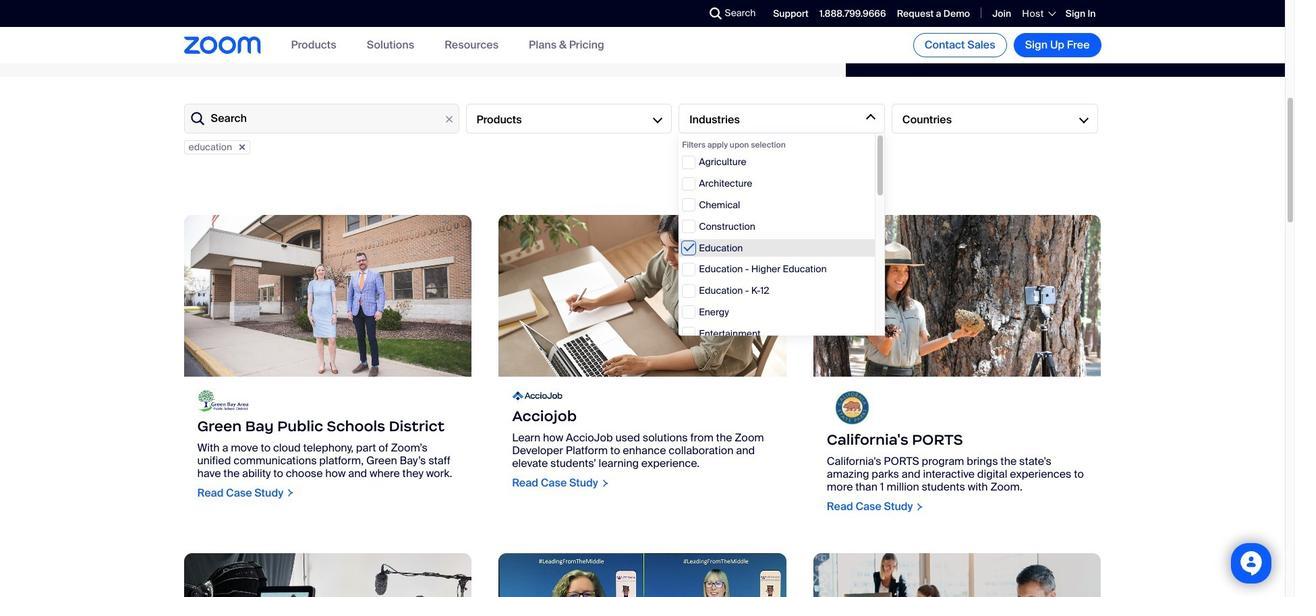 Task type: describe. For each thing, give the bounding box(es) containing it.
1 vertical spatial california's ports image
[[827, 390, 878, 426]]

0 vertical spatial california's ports image
[[814, 215, 1101, 377]]

zoom logo image
[[184, 37, 261, 54]]

man & woman standing outside a school. image
[[184, 215, 472, 377]]

clear search image
[[442, 112, 456, 127]]



Task type: vqa. For each thing, say whether or not it's contained in the screenshot.
'Man & Woman standing outside a school.' image
yes



Task type: locate. For each thing, give the bounding box(es) containing it.
1 vertical spatial acciojob image
[[512, 390, 563, 402]]

None text field
[[184, 104, 459, 134]]

green bay area public school district logo image
[[197, 390, 248, 412]]

0 vertical spatial acciojob image
[[499, 215, 787, 377]]

None search field
[[660, 3, 713, 24]]

acciojob image
[[499, 215, 787, 377], [512, 390, 563, 402]]

california's ports image
[[814, 215, 1101, 377], [827, 390, 878, 426]]

search image
[[709, 7, 722, 20], [709, 7, 722, 20]]



